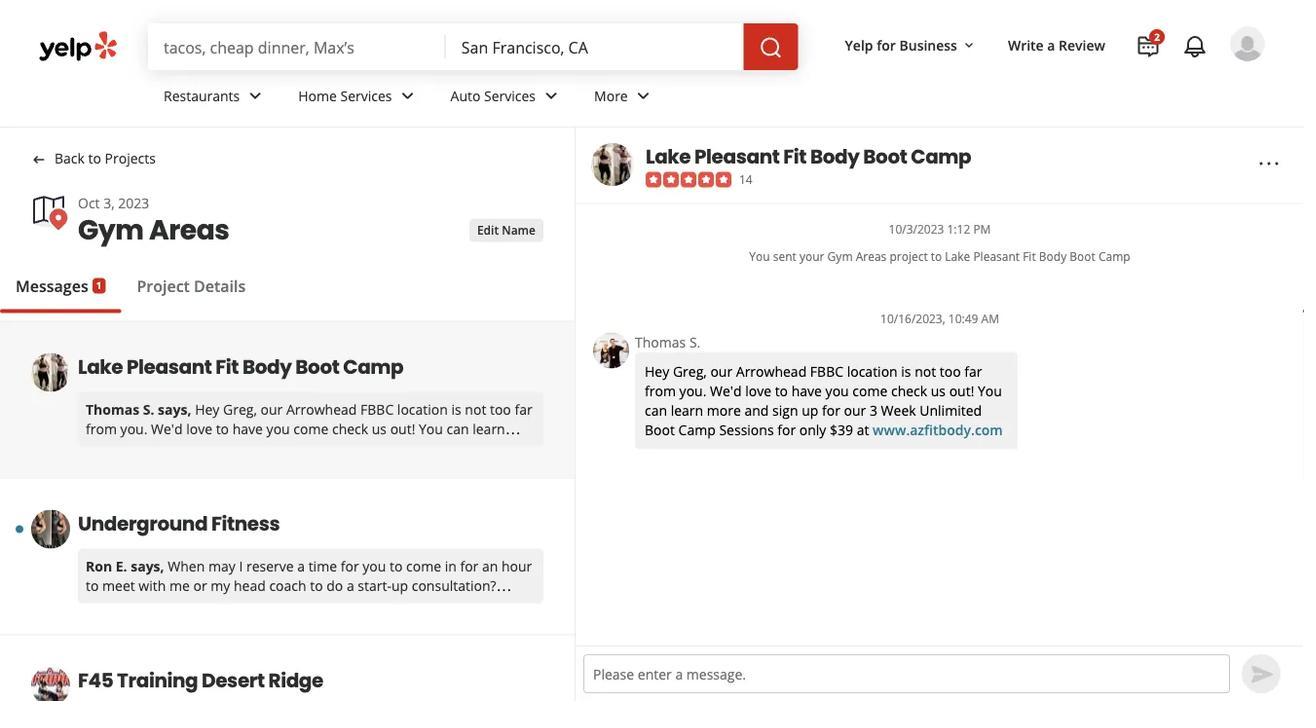 Task type: vqa. For each thing, say whether or not it's contained in the screenshot.
FBBC
yes



Task type: locate. For each thing, give the bounding box(es) containing it.
only
[[799, 421, 826, 439], [86, 459, 113, 477]]

not for hey greg, our arrowhead fbbc location is not too far from you. we'd love to have you come check us out! you can learn more and sign up for our 3 week unlimited boot camp sessions for only $39 at
[[915, 362, 936, 381]]

0 vertical spatial 3
[[870, 401, 877, 420]]

None search field
[[148, 23, 802, 70]]

week up www.azfitbody.com link
[[881, 401, 916, 420]]

meet down e. on the left
[[102, 576, 135, 595]]

0 horizontal spatial location
[[397, 400, 448, 419]]

come for hey greg, our arrowhead fbbc location is not too far from you. we'd love to have you come check us out! you can learn more and sign up for our 3 week unlimited boot camp sessions for only $39 at www.azfitbody.com
[[293, 420, 329, 438]]

0 horizontal spatial not
[[465, 400, 486, 419]]

3 inside hey greg, our arrowhead fbbc location is not too far from you. we'd love to have you come check us out! you can learn more and sign up for our 3 week unlimited boot camp sessions for only $39 at
[[870, 401, 877, 420]]

come inside hey greg, our arrowhead fbbc location is not too far from you. we'd love to have you come check us out! you can learn more and sign up for our 3 week unlimited boot camp sessions for only $39 at
[[852, 382, 888, 400]]

love inside hey greg, our arrowhead fbbc location is not too far from you. we'd love to have you come check us out! you can learn more and sign up for our 3 week unlimited boot camp sessions for only $39 at www.azfitbody.com
[[186, 420, 212, 438]]

24 chevron down v2 image for more
[[632, 84, 655, 108]]

auto services link
[[435, 70, 579, 127]]

location inside hey greg, our arrowhead fbbc location is not too far from you. we'd love to have you come check us out! you can learn more and sign up for our 3 week unlimited boot camp sessions for only $39 at www.azfitbody.com
[[397, 400, 448, 419]]

at
[[857, 421, 869, 439], [143, 459, 155, 477]]

lake pleasant fit body boot camp up 14
[[646, 143, 971, 170]]

2 button
[[1129, 27, 1168, 66]]

24 chevron down v2 image for auto services
[[540, 84, 563, 108]]

more inside hey greg, our arrowhead fbbc location is not too far from you. we'd love to have you come check us out! you can learn more and sign up for our 3 week unlimited boot camp sessions for only $39 at www.azfitbody.com
[[86, 439, 120, 458]]

3 inside hey greg, our arrowhead fbbc location is not too far from you. we'd love to have you come check us out! you can learn more and sign up for our 3 week unlimited boot camp sessions for only $39 at www.azfitbody.com
[[248, 439, 256, 458]]

restaurants link
[[148, 70, 283, 127]]

0 horizontal spatial arrowhead
[[286, 400, 357, 419]]

can inside hey greg, our arrowhead fbbc location is not too far from you. we'd love to have you come check us out! you can learn more and sign up for our 3 week unlimited boot camp sessions for only $39 at
[[645, 401, 667, 420]]

1 horizontal spatial from
[[645, 382, 676, 400]]

1 services from the left
[[340, 86, 392, 105]]

we'd
[[710, 382, 742, 400], [151, 420, 183, 438]]

1 horizontal spatial hey
[[645, 362, 669, 381]]

0 horizontal spatial at
[[143, 459, 155, 477]]

are right what
[[506, 635, 527, 653]]

we'd for hey greg, our arrowhead fbbc location is not too far from you. we'd love to have you come check us out! you can learn more and sign up for our 3 week unlimited boot camp sessions for only $39 at www.azfitbody.com
[[151, 420, 183, 438]]

1 horizontal spatial you
[[363, 557, 386, 576]]

your right 'sent'
[[800, 248, 824, 265]]

from
[[645, 382, 676, 400], [86, 420, 117, 438]]

gyms image
[[31, 193, 70, 232]]

fbbc inside hey greg, our arrowhead fbbc location is not too far from you. we'd love to have you come check us out! you can learn more and sign up for our 3 week unlimited boot camp sessions for only $39 at www.azfitbody.com
[[360, 400, 394, 419]]

love for hey greg, our arrowhead fbbc location is not too far from you. we'd love to have you come check us out! you can learn more and sign up for our 3 week unlimited boot camp sessions for only $39 at www.azfitbody.com
[[186, 420, 212, 438]]

2 horizontal spatial you
[[978, 382, 1002, 400]]

sessions inside hey greg, our arrowhead fbbc location is not too far from you. we'd love to have you come check us out! you can learn more and sign up for our 3 week unlimited boot camp sessions for only $39 at
[[719, 421, 774, 439]]

0 vertical spatial up
[[802, 401, 818, 420]]

lake pleasant fit body boot camp down "details"
[[78, 353, 403, 380]]

week inside hey greg, our arrowhead fbbc location is not too far from you. we'd love to have you come check us out! you can learn more and sign up for our 3 week unlimited boot camp sessions for only $39 at www.azfitbody.com
[[260, 439, 295, 458]]

out! inside hey greg, our arrowhead fbbc location is not too far from you. we'd love to have you come check us out! you can learn more and sign up for our 3 week unlimited boot camp sessions for only $39 at
[[949, 382, 974, 400]]

you. down "thomas s. says,"
[[120, 420, 147, 438]]

1 vertical spatial we'd
[[151, 420, 183, 438]]

come for hey greg, our arrowhead fbbc location is not too far from you. we'd love to have you come check us out! you can learn more and sign up for our 3 week unlimited boot camp sessions for only $39 at
[[852, 382, 888, 400]]

reserve
[[246, 557, 294, 576]]

1 vertical spatial 3
[[248, 439, 256, 458]]

details
[[194, 275, 246, 296]]

us
[[931, 382, 946, 400], [372, 420, 387, 438], [233, 596, 248, 614]]

None field
[[164, 36, 430, 57], [461, 36, 728, 57]]

1 horizontal spatial your
[[800, 248, 824, 265]]

not inside hey greg, our arrowhead fbbc location is not too far from you. we'd love to have you come check us out! you can learn more and sign up for our 3 week unlimited boot camp sessions for only $39 at
[[915, 362, 936, 381]]

1 horizontal spatial is
[[901, 362, 911, 381]]

areas
[[149, 211, 229, 249], [856, 248, 887, 265]]

boot
[[863, 143, 907, 170], [1070, 248, 1095, 265], [295, 353, 339, 380], [645, 421, 675, 439], [364, 439, 394, 458]]

ron e. says,
[[86, 557, 168, 576]]

greg, for hey greg, our arrowhead fbbc location is not too far from you. we'd love to have you come check us out! you can learn more and sign up for our 3 week unlimited boot camp sessions for only $39 at
[[673, 362, 707, 381]]

in
[[445, 557, 457, 576]]

2 horizontal spatial you
[[825, 382, 849, 400]]

have for hey greg, our arrowhead fbbc location is not too far from you. we'd love to have you come check us out! you can learn more and sign up for our 3 week unlimited boot camp sessions for only $39 at www.azfitbody.com
[[232, 420, 263, 438]]

0 vertical spatial us
[[931, 382, 946, 400]]

up inside hey greg, our arrowhead fbbc location is not too far from you. we'd love to have you come check us out! you can learn more and sign up for our 3 week unlimited boot camp sessions for only $39 at
[[802, 401, 818, 420]]

unlimited for hey greg, our arrowhead fbbc location is not too far from you. we'd love to have you come check us out! you can learn more and sign up for our 3 week unlimited boot camp sessions for only $39 at www.azfitbody.com
[[298, 439, 361, 458]]

come inside hey greg, our arrowhead fbbc location is not too far from you. we'd love to have you come check us out! you can learn more and sign up for our 3 week unlimited boot camp sessions for only $39 at www.azfitbody.com
[[293, 420, 329, 438]]

2 none field from the left
[[461, 36, 728, 57]]

1 vertical spatial you
[[266, 420, 290, 438]]

love inside hey greg, our arrowhead fbbc location is not too far from you. we'd love to have you come check us out! you can learn more and sign up for our 3 week unlimited boot camp sessions for only $39 at
[[745, 382, 771, 400]]

1 horizontal spatial not
[[915, 362, 936, 381]]

0 vertical spatial unlimited
[[920, 401, 982, 420]]

pleasant up "thomas s. says,"
[[127, 353, 212, 380]]

0 vertical spatial we'd
[[710, 382, 742, 400]]

we'd inside hey greg, our arrowhead fbbc location is not too far from you. we'd love to have you come check us out! you can learn more and sign up for our 3 week unlimited boot camp sessions for only $39 at www.azfitbody.com
[[151, 420, 183, 438]]

auto services
[[450, 86, 536, 105]]

you. inside hey greg, our arrowhead fbbc location is not too far from you. we'd love to have you come check us out! you can learn more and sign up for our 3 week unlimited boot camp sessions for only $39 at www.azfitbody.com
[[120, 420, 147, 438]]

week
[[881, 401, 916, 420], [260, 439, 295, 458]]

not for hey greg, our arrowhead fbbc location is not too far from you. we'd love to have you come check us out! you can learn more and sign up for our 3 week unlimited boot camp sessions for only $39 at www.azfitbody.com
[[465, 400, 486, 419]]

2023
[[118, 194, 149, 212]]

yelp for business button
[[837, 27, 985, 62]]

0 vertical spatial greg,
[[673, 362, 707, 381]]

0 vertical spatial your
[[800, 248, 824, 265]]

restaurants
[[164, 86, 240, 105]]

edit name
[[477, 221, 536, 238]]

1 horizontal spatial too
[[940, 362, 961, 381]]

0 horizontal spatial check
[[332, 420, 368, 438]]

have
[[791, 382, 822, 400], [232, 420, 263, 438]]

greg, inside hey greg, our arrowhead fbbc location is not too far from you. we'd love to have you come check us out! you can learn more and sign up for our 3 week unlimited boot camp sessions for only $39 at
[[673, 362, 707, 381]]

far inside hey greg, our arrowhead fbbc location is not too far from you. we'd love to have you come check us out! you can learn more and sign up for our 3 week unlimited boot camp sessions for only $39 at
[[964, 362, 982, 381]]

0 vertical spatial lake
[[646, 143, 691, 170]]

out! for hey greg, our arrowhead fbbc location is not too far from you. we'd love to have you come check us out! you can learn more and sign up for our 3 week unlimited boot camp sessions for only $39 at
[[949, 382, 974, 400]]

home services
[[298, 86, 392, 105]]

your inside when may i reserve a time for you to come in for an hour to meet with me or my head coach to do a start-up consultation? that's the best way for us to get started, and it's completely complimentary.  we are available on tuesday/ thursday afternoon and evening and saturday morning each week for consultations. what are your windows of availability to meet each day?
[[86, 654, 115, 673]]

greg, inside hey greg, our arrowhead fbbc location is not too far from you. we'd love to have you come check us out! you can learn more and sign up for our 3 week unlimited boot camp sessions for only $39 at www.azfitbody.com
[[223, 400, 257, 419]]

are right we
[[213, 615, 234, 634]]

you inside hey greg, our arrowhead fbbc location is not too far from you. we'd love to have you come check us out! you can learn more and sign up for our 3 week unlimited boot camp sessions for only $39 at www.azfitbody.com
[[266, 420, 290, 438]]

we'd inside hey greg, our arrowhead fbbc location is not too far from you. we'd love to have you come check us out! you can learn more and sign up for our 3 week unlimited boot camp sessions for only $39 at
[[710, 382, 742, 400]]

arrowhead inside hey greg, our arrowhead fbbc location is not too far from you. we'd love to have you come check us out! you can learn more and sign up for our 3 week unlimited boot camp sessions for only $39 at www.azfitbody.com
[[286, 400, 357, 419]]

pleasant up 14
[[694, 143, 780, 170]]

says, for fitness
[[131, 557, 164, 576]]

1 horizontal spatial fit
[[783, 143, 806, 170]]

1 horizontal spatial gym
[[827, 248, 853, 265]]

camp inside hey greg, our arrowhead fbbc location is not too far from you. we'd love to have you come check us out! you can learn more and sign up for our 3 week unlimited boot camp sessions for only $39 at
[[678, 421, 716, 439]]

you inside hey greg, our arrowhead fbbc location is not too far from you. we'd love to have you come check us out! you can learn more and sign up for our 3 week unlimited boot camp sessions for only $39 at www.azfitbody.com
[[419, 420, 443, 438]]

services right home
[[340, 86, 392, 105]]

too for hey greg, our arrowhead fbbc location is not too far from you. we'd love to have you come check us out! you can learn more and sign up for our 3 week unlimited boot camp sessions for only $39 at
[[940, 362, 961, 381]]

1 vertical spatial your
[[86, 654, 115, 673]]

1 vertical spatial more
[[86, 439, 120, 458]]

1 horizontal spatial learn
[[671, 401, 703, 420]]

pleasant
[[694, 143, 780, 170], [973, 248, 1020, 265], [127, 353, 212, 380]]

when may i reserve a time for you to come in for an hour to meet with me or my head coach to do a start-up consultation? that's the best way for us to get started, and it's completely complimentary.  we are available on tuesday/ thursday afternoon and evening and saturday morning each week for consultations. what are your windows of availability to meet each day?
[[86, 557, 532, 673]]

24 project v2 image
[[1137, 35, 1160, 58]]

a right the write
[[1047, 36, 1055, 54]]

fit inside tab panel
[[216, 353, 239, 380]]

your down the evening
[[86, 654, 115, 673]]

3 24 chevron down v2 image from the left
[[632, 84, 655, 108]]

24 chevron down v2 image right more at the left of page
[[632, 84, 655, 108]]

1 vertical spatial you
[[978, 382, 1002, 400]]

2 horizontal spatial 24 chevron down v2 image
[[632, 84, 655, 108]]

back to projects button
[[31, 147, 156, 170]]

meet down the on
[[281, 654, 314, 673]]

week for hey greg, our arrowhead fbbc location is not too far from you. we'd love to have you come check us out! you can learn more and sign up for our 3 week unlimited boot camp sessions for only $39 at www.azfitbody.com
[[260, 439, 295, 458]]

at for hey greg, our arrowhead fbbc location is not too far from you. we'd love to have you come check us out! you can learn more and sign up for our 3 week unlimited boot camp sessions for only $39 at
[[857, 421, 869, 439]]

1 vertical spatial only
[[86, 459, 113, 477]]

3 up www.azfitbody.com link
[[870, 401, 877, 420]]

0 horizontal spatial services
[[340, 86, 392, 105]]

1 horizontal spatial none field
[[461, 36, 728, 57]]

1 vertical spatial lake
[[945, 248, 970, 265]]

s. for thomas s.
[[689, 333, 701, 352]]

from inside hey greg, our arrowhead fbbc location is not too far from you. we'd love to have you come check us out! you can learn more and sign up for our 3 week unlimited boot camp sessions for only $39 at
[[645, 382, 676, 400]]

1 vertical spatial says,
[[131, 557, 164, 576]]

you
[[749, 248, 770, 265], [978, 382, 1002, 400], [419, 420, 443, 438]]

24 chevron down v2 image inside more link
[[632, 84, 655, 108]]

at left www.azfitbody.com link
[[857, 421, 869, 439]]

and inside hey greg, our arrowhead fbbc location is not too far from you. we'd love to have you come check us out! you can learn more and sign up for our 3 week unlimited boot camp sessions for only $39 at www.azfitbody.com
[[123, 439, 148, 458]]

0 vertical spatial you
[[749, 248, 770, 265]]

week inside hey greg, our arrowhead fbbc location is not too far from you. we'd love to have you come check us out! you can learn more and sign up for our 3 week unlimited boot camp sessions for only $39 at
[[881, 401, 916, 420]]

1 horizontal spatial s.
[[689, 333, 701, 352]]

e.
[[116, 557, 127, 576]]

0 horizontal spatial s.
[[143, 400, 154, 419]]

you inside hey greg, our arrowhead fbbc location is not too far from you. we'd love to have you come check us out! you can learn more and sign up for our 3 week unlimited boot camp sessions for only $39 at
[[825, 382, 849, 400]]

$39
[[830, 421, 853, 439], [116, 459, 140, 477]]

www.azfitbody.com
[[873, 421, 1003, 439], [159, 459, 284, 477]]

1 horizontal spatial up
[[391, 576, 408, 595]]

boot inside hey greg, our arrowhead fbbc location is not too far from you. we'd love to have you come check us out! you can learn more and sign up for our 3 week unlimited boot camp sessions for only $39 at
[[645, 421, 675, 439]]

your
[[800, 248, 824, 265], [86, 654, 115, 673]]

unlimited for hey greg, our arrowhead fbbc location is not too far from you. we'd love to have you come check us out! you can learn more and sign up for our 3 week unlimited boot camp sessions for only $39 at
[[920, 401, 982, 420]]

0 horizontal spatial a
[[297, 557, 305, 576]]

you for hey greg, our arrowhead fbbc location is not too far from you. we'd love to have you come check us out! you can learn more and sign up for our 3 week unlimited boot camp sessions for only $39 at
[[978, 382, 1002, 400]]

our
[[710, 362, 733, 381], [261, 400, 283, 419], [844, 401, 866, 420], [223, 439, 245, 458]]

1 horizontal spatial location
[[847, 362, 898, 381]]

is inside hey greg, our arrowhead fbbc location is not too far from you. we'd love to have you come check us out! you can learn more and sign up for our 3 week unlimited boot camp sessions for only $39 at
[[901, 362, 911, 381]]

love for hey greg, our arrowhead fbbc location is not too far from you. we'd love to have you come check us out! you can learn more and sign up for our 3 week unlimited boot camp sessions for only $39 at
[[745, 382, 771, 400]]

more for hey greg, our arrowhead fbbc location is not too far from you. we'd love to have you come check us out! you can learn more and sign up for our 3 week unlimited boot camp sessions for only $39 at
[[707, 401, 741, 420]]

none field up more at the left of page
[[461, 36, 728, 57]]

greg, for hey greg, our arrowhead fbbc location is not too far from you. we'd love to have you come check us out! you can learn more and sign up for our 3 week unlimited boot camp sessions for only $39 at www.azfitbody.com
[[223, 400, 257, 419]]

0 horizontal spatial you.
[[120, 420, 147, 438]]

arrowhead
[[736, 362, 807, 381], [286, 400, 357, 419]]

1 horizontal spatial greg,
[[673, 362, 707, 381]]

not
[[915, 362, 936, 381], [465, 400, 486, 419]]

1 vertical spatial us
[[372, 420, 387, 438]]

fbbc
[[810, 362, 843, 381], [360, 400, 394, 419]]

1 horizontal spatial services
[[484, 86, 536, 105]]

1:12
[[947, 221, 970, 237]]

0 horizontal spatial meet
[[102, 576, 135, 595]]

0 vertical spatial from
[[645, 382, 676, 400]]

too inside hey greg, our arrowhead fbbc location is not too far from you. we'd love to have you come check us out! you can learn more and sign up for our 3 week unlimited boot camp sessions for only $39 at www.azfitbody.com
[[490, 400, 511, 419]]

or
[[193, 576, 207, 595]]

1 horizontal spatial only
[[799, 421, 826, 439]]

only inside hey greg, our arrowhead fbbc location is not too far from you. we'd love to have you come check us out! you can learn more and sign up for our 3 week unlimited boot camp sessions for only $39 at
[[799, 421, 826, 439]]

0 horizontal spatial 24 chevron down v2 image
[[396, 84, 419, 108]]

hey greg, our arrowhead fbbc location is not too far from you. we'd love to have you come check us out! you can learn more and sign up for our 3 week unlimited boot camp sessions for only $39 at www.azfitbody.com
[[86, 400, 532, 477]]

$39 left www.azfitbody.com link
[[830, 421, 853, 439]]

0 vertical spatial lake pleasant fit body boot camp
[[646, 143, 971, 170]]

0 horizontal spatial only
[[86, 459, 113, 477]]

0 vertical spatial each
[[285, 635, 315, 653]]

2 vertical spatial come
[[406, 557, 441, 576]]

0 vertical spatial love
[[745, 382, 771, 400]]

you. inside hey greg, our arrowhead fbbc location is not too far from you. we'd love to have you come check us out! you can learn more and sign up for our 3 week unlimited boot camp sessions for only $39 at
[[679, 382, 706, 400]]

arrowhead for hey greg, our arrowhead fbbc location is not too far from you. we'd love to have you come check us out! you can learn more and sign up for our 3 week unlimited boot camp sessions for only $39 at www.azfitbody.com
[[286, 400, 357, 419]]

0 vertical spatial hey
[[645, 362, 669, 381]]

a right do
[[347, 576, 354, 595]]

0 vertical spatial come
[[852, 382, 888, 400]]

unlimited inside hey greg, our arrowhead fbbc location is not too far from you. we'd love to have you come check us out! you can learn more and sign up for our 3 week unlimited boot camp sessions for only $39 at
[[920, 401, 982, 420]]

pleasant down pm
[[973, 248, 1020, 265]]

can
[[645, 401, 667, 420], [447, 420, 469, 438]]

check inside hey greg, our arrowhead fbbc location is not too far from you. we'd love to have you come check us out! you can learn more and sign up for our 3 week unlimited boot camp sessions for only $39 at
[[891, 382, 927, 400]]

morning
[[227, 635, 281, 653]]

s.
[[689, 333, 701, 352], [143, 400, 154, 419]]

meet
[[102, 576, 135, 595], [281, 654, 314, 673]]

user actions element
[[829, 24, 1292, 144]]

a
[[1047, 36, 1055, 54], [297, 557, 305, 576], [347, 576, 354, 595]]

business categories element
[[148, 70, 1265, 127]]

love
[[745, 382, 771, 400], [186, 420, 212, 438]]

from inside hey greg, our arrowhead fbbc location is not too far from you. we'd love to have you come check us out! you can learn more and sign up for our 3 week unlimited boot camp sessions for only $39 at www.azfitbody.com
[[86, 420, 117, 438]]

camp inside hey greg, our arrowhead fbbc location is not too far from you. we'd love to have you come check us out! you can learn more and sign up for our 3 week unlimited boot camp sessions for only $39 at www.azfitbody.com
[[398, 439, 435, 458]]

3 for hey greg, our arrowhead fbbc location is not too far from you. we'd love to have you come check us out! you can learn more and sign up for our 3 week unlimited boot camp sessions for only $39 at www.azfitbody.com
[[248, 439, 256, 458]]

learn for hey greg, our arrowhead fbbc location is not too far from you. we'd love to have you come check us out! you can learn more and sign up for our 3 week unlimited boot camp sessions for only $39 at www.azfitbody.com
[[473, 420, 505, 438]]

0 horizontal spatial sessions
[[439, 439, 493, 458]]

out! inside hey greg, our arrowhead fbbc location is not too far from you. we'd love to have you come check us out! you can learn more and sign up for our 3 week unlimited boot camp sessions for only $39 at www.azfitbody.com
[[390, 420, 415, 438]]

sessions
[[719, 421, 774, 439], [439, 439, 493, 458]]

hey inside hey greg, our arrowhead fbbc location is not too far from you. we'd love to have you come check us out! you can learn more and sign up for our 3 week unlimited boot camp sessions for only $39 at www.azfitbody.com
[[195, 400, 220, 419]]

1 none field from the left
[[164, 36, 430, 57]]

1 horizontal spatial each
[[318, 654, 348, 673]]

at inside hey greg, our arrowhead fbbc location is not too far from you. we'd love to have you come check us out! you can learn more and sign up for our 3 week unlimited boot camp sessions for only $39 at
[[857, 421, 869, 439]]

have inside hey greg, our arrowhead fbbc location is not too far from you. we'd love to have you come check us out! you can learn more and sign up for our 3 week unlimited boot camp sessions for only $39 at www.azfitbody.com
[[232, 420, 263, 438]]

services for auto services
[[484, 86, 536, 105]]

1 horizontal spatial sign
[[772, 401, 798, 420]]

each down the on
[[285, 635, 315, 653]]

1 vertical spatial thomas
[[86, 400, 139, 419]]

to inside hey greg, our arrowhead fbbc location is not too far from you. we'd love to have you come check us out! you can learn more and sign up for our 3 week unlimited boot camp sessions for only $39 at
[[775, 382, 788, 400]]

16 arrow left v2 image
[[31, 152, 47, 168]]

a left time
[[297, 557, 305, 576]]

thomas
[[635, 333, 686, 352], [86, 400, 139, 419]]

to inside button
[[88, 149, 101, 168]]

1 horizontal spatial lake pleasant fit body boot camp
[[646, 143, 971, 170]]

from down thomas s.
[[645, 382, 676, 400]]

sign inside hey greg, our arrowhead fbbc location is not too far from you. we'd love to have you come check us out! you can learn more and sign up for our 3 week unlimited boot camp sessions for only $39 at www.azfitbody.com
[[151, 439, 177, 458]]

24 chevron down v2 image
[[396, 84, 419, 108], [540, 84, 563, 108], [632, 84, 655, 108]]

24 chevron down v2 image inside auto services link
[[540, 84, 563, 108]]

from down "thomas s. says,"
[[86, 420, 117, 438]]

complimentary.
[[86, 615, 186, 634]]

on
[[297, 615, 313, 634]]

from for hey greg, our arrowhead fbbc location is not too far from you. we'd love to have you come check us out! you can learn more and sign up for our 3 week unlimited boot camp sessions for only $39 at www.azfitbody.com
[[86, 420, 117, 438]]

2
[[1154, 30, 1160, 43]]

fbbc inside hey greg, our arrowhead fbbc location is not too far from you. we'd love to have you come check us out! you can learn more and sign up for our 3 week unlimited boot camp sessions for only $39 at
[[810, 362, 843, 381]]

1
[[96, 279, 102, 292]]

3 for hey greg, our arrowhead fbbc location is not too far from you. we'd love to have you come check us out! you can learn more and sign up for our 3 week unlimited boot camp sessions for only $39 at
[[870, 401, 877, 420]]

0 horizontal spatial you
[[266, 420, 290, 438]]

www.azfitbody.com inside hey greg, our arrowhead fbbc location is not too far from you. we'd love to have you come check us out! you can learn more and sign up for our 3 week unlimited boot camp sessions for only $39 at www.azfitbody.com
[[159, 459, 284, 477]]

1 vertical spatial s.
[[143, 400, 154, 419]]

when
[[168, 557, 205, 576]]

you. for hey greg, our arrowhead fbbc location is not too far from you. we'd love to have you come check us out! you can learn more and sign up for our 3 week unlimited boot camp sessions for only $39 at
[[679, 382, 706, 400]]

is for hey greg, our arrowhead fbbc location is not too far from you. we'd love to have you come check us out! you can learn more and sign up for our 3 week unlimited boot camp sessions for only $39 at
[[901, 362, 911, 381]]

0 horizontal spatial sign
[[151, 439, 177, 458]]

1 24 chevron down v2 image from the left
[[396, 84, 419, 108]]

camp
[[911, 143, 971, 170], [1098, 248, 1130, 265], [343, 353, 403, 380], [678, 421, 716, 439], [398, 439, 435, 458]]

areas left project
[[856, 248, 887, 265]]

1 vertical spatial from
[[86, 420, 117, 438]]

Near text field
[[461, 36, 728, 57]]

you inside hey greg, our arrowhead fbbc location is not too far from you. we'd love to have you come check us out! you can learn more and sign up for our 3 week unlimited boot camp sessions for only $39 at
[[978, 382, 1002, 400]]

lake down 1:12
[[945, 248, 970, 265]]

0 vertical spatial www.azfitbody.com
[[873, 421, 1003, 439]]

24 chevron down v2 image inside home services 'link'
[[396, 84, 419, 108]]

saturday
[[167, 635, 224, 653]]

day?
[[351, 654, 380, 673]]

0 horizontal spatial more
[[86, 439, 120, 458]]

Find text field
[[164, 36, 430, 57]]

far for hey greg, our arrowhead fbbc location is not too far from you. we'd love to have you come check us out! you can learn more and sign up for our 3 week unlimited boot camp sessions for only $39 at
[[964, 362, 982, 381]]

project
[[890, 248, 928, 265]]

location inside hey greg, our arrowhead fbbc location is not too far from you. we'd love to have you come check us out! you can learn more and sign up for our 3 week unlimited boot camp sessions for only $39 at
[[847, 362, 898, 381]]

2 horizontal spatial lake
[[945, 248, 970, 265]]

at up the underground
[[143, 459, 155, 477]]

10/3/2023
[[889, 221, 944, 237]]

1 horizontal spatial us
[[372, 420, 387, 438]]

week up fitness
[[260, 439, 295, 458]]

week for hey greg, our arrowhead fbbc location is not too far from you. we'd love to have you come check us out! you can learn more and sign up for our 3 week unlimited boot camp sessions for only $39 at
[[881, 401, 916, 420]]

1 vertical spatial up
[[181, 439, 197, 458]]

out! for hey greg, our arrowhead fbbc location is not too far from you. we'd love to have you come check us out! you can learn more and sign up for our 3 week unlimited boot camp sessions for only $39 at www.azfitbody.com
[[390, 420, 415, 438]]

1 horizontal spatial 3
[[870, 401, 877, 420]]

sessions for hey greg, our arrowhead fbbc location is not too far from you. we'd love to have you come check us out! you can learn more and sign up for our 3 week unlimited boot camp sessions for only $39 at
[[719, 421, 774, 439]]

1 horizontal spatial fbbc
[[810, 362, 843, 381]]

10:49
[[948, 311, 978, 327]]

0 vertical spatial arrowhead
[[736, 362, 807, 381]]

arrowhead inside hey greg, our arrowhead fbbc location is not too far from you. we'd love to have you come check us out! you can learn more and sign up for our 3 week unlimited boot camp sessions for only $39 at
[[736, 362, 807, 381]]

only inside hey greg, our arrowhead fbbc location is not too far from you. we'd love to have you come check us out! you can learn more and sign up for our 3 week unlimited boot camp sessions for only $39 at www.azfitbody.com
[[86, 459, 113, 477]]

each down week
[[318, 654, 348, 673]]

1 vertical spatial at
[[143, 459, 155, 477]]

unlimited inside hey greg, our arrowhead fbbc location is not too far from you. we'd love to have you come check us out! you can learn more and sign up for our 3 week unlimited boot camp sessions for only $39 at www.azfitbody.com
[[298, 439, 361, 458]]

areas up the project details
[[149, 211, 229, 249]]

0 vertical spatial more
[[707, 401, 741, 420]]

check for hey greg, our arrowhead fbbc location is not too far from you. we'd love to have you come check us out! you can learn more and sign up for our 3 week unlimited boot camp sessions for only $39 at
[[891, 382, 927, 400]]

sign inside hey greg, our arrowhead fbbc location is not too far from you. we'd love to have you come check us out! you can learn more and sign up for our 3 week unlimited boot camp sessions for only $39 at
[[772, 401, 798, 420]]

0 horizontal spatial is
[[451, 400, 461, 419]]

24 more v2 image
[[1257, 152, 1281, 176]]

3,
[[103, 194, 115, 212]]

yelp for business
[[845, 36, 957, 54]]

more inside hey greg, our arrowhead fbbc location is not too far from you. we'd love to have you come check us out! you can learn more and sign up for our 3 week unlimited boot camp sessions for only $39 at
[[707, 401, 741, 420]]

we'd for hey greg, our arrowhead fbbc location is not too far from you. we'd love to have you come check us out! you can learn more and sign up for our 3 week unlimited boot camp sessions for only $39 at
[[710, 382, 742, 400]]

check
[[891, 382, 927, 400], [332, 420, 368, 438]]

you. down thomas s.
[[679, 382, 706, 400]]

2 services from the left
[[484, 86, 536, 105]]

$39 inside hey greg, our arrowhead fbbc location is not too far from you. we'd love to have you come check us out! you can learn more and sign up for our 3 week unlimited boot camp sessions for only $39 at
[[830, 421, 853, 439]]

24 chevron down v2 image for home services
[[396, 84, 419, 108]]

and
[[745, 401, 769, 420], [123, 439, 148, 458], [344, 596, 368, 614], [508, 615, 532, 634], [139, 635, 163, 653]]

2 horizontal spatial up
[[802, 401, 818, 420]]

body
[[810, 143, 859, 170], [1039, 248, 1067, 265], [242, 353, 292, 380]]

not inside hey greg, our arrowhead fbbc location is not too far from you. we'd love to have you come check us out! you can learn more and sign up for our 3 week unlimited boot camp sessions for only $39 at www.azfitbody.com
[[465, 400, 486, 419]]

an
[[482, 557, 498, 576]]

1 horizontal spatial meet
[[281, 654, 314, 673]]

2 horizontal spatial us
[[931, 382, 946, 400]]

24 chevron down v2 image right auto services
[[540, 84, 563, 108]]

fit
[[783, 143, 806, 170], [1023, 248, 1036, 265], [216, 353, 239, 380]]

0 horizontal spatial unlimited
[[298, 439, 361, 458]]

5 star rating image
[[646, 172, 731, 187]]

24 chevron down v2 image left auto in the left of the page
[[396, 84, 419, 108]]

come
[[852, 382, 888, 400], [293, 420, 329, 438], [406, 557, 441, 576]]

learn
[[671, 401, 703, 420], [473, 420, 505, 438]]

up inside when may i reserve a time for you to come in for an hour to meet with me or my head coach to do a start-up consultation? that's the best way for us to get started, and it's completely complimentary.  we are available on tuesday/ thursday afternoon and evening and saturday morning each week for consultations. what are your windows of availability to meet each day?
[[391, 576, 408, 595]]

0 horizontal spatial you
[[419, 420, 443, 438]]

1 vertical spatial fit
[[1023, 248, 1036, 265]]

0 vertical spatial only
[[799, 421, 826, 439]]

0 vertical spatial s.
[[689, 333, 701, 352]]

us inside hey greg, our arrowhead fbbc location is not too far from you. we'd love to have you come check us out! you can learn more and sign up for our 3 week unlimited boot camp sessions for only $39 at
[[931, 382, 946, 400]]

none field up home
[[164, 36, 430, 57]]

2 horizontal spatial body
[[1039, 248, 1067, 265]]

3 up fitness
[[248, 439, 256, 458]]

are
[[213, 615, 234, 634], [506, 635, 527, 653]]

hey inside hey greg, our arrowhead fbbc location is not too far from you. we'd love to have you come check us out! you can learn more and sign up for our 3 week unlimited boot camp sessions for only $39 at
[[645, 362, 669, 381]]

1 vertical spatial check
[[332, 420, 368, 438]]

0 vertical spatial fbbc
[[810, 362, 843, 381]]

only for hey greg, our arrowhead fbbc location is not too far from you. we'd love to have you come check us out! you can learn more and sign up for our 3 week unlimited boot camp sessions for only $39 at www.azfitbody.com
[[86, 459, 113, 477]]

services right auto in the left of the page
[[484, 86, 536, 105]]

says, for pleasant
[[158, 400, 191, 419]]

s. inside tab panel
[[143, 400, 154, 419]]

come inside when may i reserve a time for you to come in for an hour to meet with me or my head coach to do a start-up consultation? that's the best way for us to get started, and it's completely complimentary.  we are available on tuesday/ thursday afternoon and evening and saturday morning each week for consultations. what are your windows of availability to meet each day?
[[406, 557, 441, 576]]

check inside hey greg, our arrowhead fbbc location is not too far from you. we'd love to have you come check us out! you can learn more and sign up for our 3 week unlimited boot camp sessions for only $39 at www.azfitbody.com
[[332, 420, 368, 438]]

too inside hey greg, our arrowhead fbbc location is not too far from you. we'd love to have you come check us out! you can learn more and sign up for our 3 week unlimited boot camp sessions for only $39 at
[[940, 362, 961, 381]]

more for hey greg, our arrowhead fbbc location is not too far from you. we'd love to have you come check us out! you can learn more and sign up for our 3 week unlimited boot camp sessions for only $39 at www.azfitbody.com
[[86, 439, 120, 458]]

you for hey greg, our arrowhead fbbc location is not too far from you. we'd love to have you come check us out! you can learn more and sign up for our 3 week unlimited boot camp sessions for only $39 at www.azfitbody.com
[[419, 420, 443, 438]]

tab list
[[0, 274, 261, 313]]

you. for hey greg, our arrowhead fbbc location is not too far from you. we'd love to have you come check us out! you can learn more and sign up for our 3 week unlimited boot camp sessions for only $39 at www.azfitbody.com
[[120, 420, 147, 438]]

you for hey greg, our arrowhead fbbc location is not too far from you. we'd love to have you come check us out! you can learn more and sign up for our 3 week unlimited boot camp sessions for only $39 at www.azfitbody.com
[[266, 420, 290, 438]]

gym
[[78, 211, 144, 249], [827, 248, 853, 265]]

up inside hey greg, our arrowhead fbbc location is not too far from you. we'd love to have you come check us out! you can learn more and sign up for our 3 week unlimited boot camp sessions for only $39 at www.azfitbody.com
[[181, 439, 197, 458]]

greg,
[[673, 362, 707, 381], [223, 400, 257, 419]]

far inside hey greg, our arrowhead fbbc location is not too far from you. we'd love to have you come check us out! you can learn more and sign up for our 3 week unlimited boot camp sessions for only $39 at www.azfitbody.com
[[515, 400, 532, 419]]

learn inside hey greg, our arrowhead fbbc location is not too far from you. we'd love to have you come check us out! you can learn more and sign up for our 3 week unlimited boot camp sessions for only $39 at
[[671, 401, 703, 420]]

$39 inside hey greg, our arrowhead fbbc location is not too far from you. we'd love to have you come check us out! you can learn more and sign up for our 3 week unlimited boot camp sessions for only $39 at www.azfitbody.com
[[116, 459, 140, 477]]

location for hey greg, our arrowhead fbbc location is not too far from you. we'd love to have you come check us out! you can learn more and sign up for our 3 week unlimited boot camp sessions for only $39 at www.azfitbody.com
[[397, 400, 448, 419]]

is inside hey greg, our arrowhead fbbc location is not too far from you. we'd love to have you come check us out! you can learn more and sign up for our 3 week unlimited boot camp sessions for only $39 at www.azfitbody.com
[[451, 400, 461, 419]]

1 vertical spatial too
[[490, 400, 511, 419]]

lake up "thomas s. says,"
[[78, 353, 123, 380]]

location for hey greg, our arrowhead fbbc location is not too far from you. we'd love to have you come check us out! you can learn more and sign up for our 3 week unlimited boot camp sessions for only $39 at
[[847, 362, 898, 381]]

0 vertical spatial pleasant
[[694, 143, 780, 170]]

write a review
[[1008, 36, 1105, 54]]

tab panel
[[0, 313, 575, 701]]

1 vertical spatial come
[[293, 420, 329, 438]]

lake pleasant fit body boot camp link
[[646, 143, 971, 170]]

$39 up the underground
[[116, 459, 140, 477]]

0 horizontal spatial far
[[515, 400, 532, 419]]

2 24 chevron down v2 image from the left
[[540, 84, 563, 108]]

0 vertical spatial location
[[847, 362, 898, 381]]

can inside hey greg, our arrowhead fbbc location is not too far from you. we'd love to have you come check us out! you can learn more and sign up for our 3 week unlimited boot camp sessions for only $39 at www.azfitbody.com
[[447, 420, 469, 438]]

says,
[[158, 400, 191, 419], [131, 557, 164, 576]]

us inside hey greg, our arrowhead fbbc location is not too far from you. we'd love to have you come check us out! you can learn more and sign up for our 3 week unlimited boot camp sessions for only $39 at www.azfitbody.com
[[372, 420, 387, 438]]

you sent your gym areas project to lake pleasant fit body boot camp
[[749, 248, 1130, 265]]

learn inside hey greg, our arrowhead fbbc location is not too far from you. we'd love to have you come check us out! you can learn more and sign up for our 3 week unlimited boot camp sessions for only $39 at www.azfitbody.com
[[473, 420, 505, 438]]

lake up 5 star rating image
[[646, 143, 691, 170]]

lake
[[646, 143, 691, 170], [945, 248, 970, 265], [78, 353, 123, 380]]

at inside hey greg, our arrowhead fbbc location is not too far from you. we'd love to have you come check us out! you can learn more and sign up for our 3 week unlimited boot camp sessions for only $39 at www.azfitbody.com
[[143, 459, 155, 477]]

0 vertical spatial fit
[[783, 143, 806, 170]]

sessions inside hey greg, our arrowhead fbbc location is not too far from you. we'd love to have you come check us out! you can learn more and sign up for our 3 week unlimited boot camp sessions for only $39 at www.azfitbody.com
[[439, 439, 493, 458]]

us for hey greg, our arrowhead fbbc location is not too far from you. we'd love to have you come check us out! you can learn more and sign up for our 3 week unlimited boot camp sessions for only $39 at
[[931, 382, 946, 400]]

2 vertical spatial you
[[419, 420, 443, 438]]

none field find
[[164, 36, 430, 57]]

services inside 'link'
[[340, 86, 392, 105]]

desert
[[202, 667, 265, 694]]

$39 for hey greg, our arrowhead fbbc location is not too far from you. we'd love to have you come check us out! you can learn more and sign up for our 3 week unlimited boot camp sessions for only $39 at
[[830, 421, 853, 439]]

head
[[234, 576, 266, 595]]

have inside hey greg, our arrowhead fbbc location is not too far from you. we'd love to have you come check us out! you can learn more and sign up for our 3 week unlimited boot camp sessions for only $39 at
[[791, 382, 822, 400]]



Task type: describe. For each thing, give the bounding box(es) containing it.
the
[[127, 596, 148, 614]]

what
[[469, 635, 503, 653]]

1 vertical spatial each
[[318, 654, 348, 673]]

you for hey greg, our arrowhead fbbc location is not too far from you. we'd love to have you come check us out! you can learn more and sign up for our 3 week unlimited boot camp sessions for only $39 at
[[825, 382, 849, 400]]

afternoon
[[441, 615, 504, 634]]

24 chevron down v2 image
[[244, 84, 267, 108]]

is for hey greg, our arrowhead fbbc location is not too far from you. we'd love to have you come check us out! you can learn more and sign up for our 3 week unlimited boot camp sessions for only $39 at www.azfitbody.com
[[451, 400, 461, 419]]

home
[[298, 86, 337, 105]]

do
[[327, 576, 343, 595]]

back
[[55, 149, 85, 168]]

started,
[[291, 596, 340, 614]]

search image
[[759, 36, 783, 59]]

project
[[137, 275, 190, 296]]

fbbc for hey greg, our arrowhead fbbc location is not too far from you. we'd love to have you come check us out! you can learn more and sign up for our 3 week unlimited boot camp sessions for only $39 at
[[810, 362, 843, 381]]

learn for hey greg, our arrowhead fbbc location is not too far from you. we'd love to have you come check us out! you can learn more and sign up for our 3 week unlimited boot camp sessions for only $39 at
[[671, 401, 703, 420]]

am
[[981, 311, 999, 327]]

thomas s. image
[[593, 333, 629, 369]]

us for hey greg, our arrowhead fbbc location is not too far from you. we'd love to have you come check us out! you can learn more and sign up for our 3 week unlimited boot camp sessions for only $39 at www.azfitbody.com
[[372, 420, 387, 438]]

week
[[318, 635, 351, 653]]

0 horizontal spatial areas
[[149, 211, 229, 249]]

it's
[[371, 596, 389, 614]]

thomas s. says,
[[86, 400, 195, 419]]

at for hey greg, our arrowhead fbbc location is not too far from you. we'd love to have you come check us out! you can learn more and sign up for our 3 week unlimited boot camp sessions for only $39 at www.azfitbody.com
[[143, 459, 155, 477]]

greg r. image
[[1230, 26, 1265, 61]]

you inside when may i reserve a time for you to come in for an hour to meet with me or my head coach to do a start-up consultation? that's the best way for us to get started, and it's completely complimentary.  we are available on tuesday/ thursday afternoon and evening and saturday morning each week for consultations. what are your windows of availability to meet each day?
[[363, 557, 386, 576]]

name
[[502, 221, 536, 238]]

me
[[169, 576, 190, 595]]

1 horizontal spatial you
[[749, 248, 770, 265]]

hour
[[502, 557, 532, 576]]

f45 training desert ridge
[[78, 667, 323, 694]]

can for hey greg, our arrowhead fbbc location is not too far from you. we'd love to have you come check us out! you can learn more and sign up for our 3 week unlimited boot camp sessions for only $39 at www.azfitbody.com
[[447, 420, 469, 438]]

2 vertical spatial a
[[347, 576, 354, 595]]

check for hey greg, our arrowhead fbbc location is not too far from you. we'd love to have you come check us out! you can learn more and sign up for our 3 week unlimited boot camp sessions for only $39 at www.azfitbody.com
[[332, 420, 368, 438]]

pm
[[973, 221, 991, 237]]

may
[[208, 557, 235, 576]]

back to projects
[[55, 149, 156, 168]]

10/16/2023,
[[880, 311, 945, 327]]

0 horizontal spatial lake pleasant fit body boot camp
[[78, 353, 403, 380]]

messages 1
[[16, 275, 102, 296]]

get
[[268, 596, 288, 614]]

for inside button
[[877, 36, 896, 54]]

lake inside tab panel
[[78, 353, 123, 380]]

0 vertical spatial a
[[1047, 36, 1055, 54]]

home services link
[[283, 70, 435, 127]]

review
[[1059, 36, 1105, 54]]

of
[[178, 654, 191, 673]]

write
[[1008, 36, 1044, 54]]

us inside when may i reserve a time for you to come in for an hour to meet with me or my head coach to do a start-up consultation? that's the best way for us to get started, and it's completely complimentary.  we are available on tuesday/ thursday afternoon and evening and saturday morning each week for consultations. what are your windows of availability to meet each day?
[[233, 596, 248, 614]]

underground
[[78, 510, 208, 537]]

more link
[[579, 70, 671, 127]]

edit
[[477, 221, 499, 238]]

underground fitness
[[78, 510, 280, 537]]

fbbc for hey greg, our arrowhead fbbc location is not too far from you. we'd love to have you come check us out! you can learn more and sign up for our 3 week unlimited boot camp sessions for only $39 at www.azfitbody.com
[[360, 400, 394, 419]]

2 horizontal spatial pleasant
[[973, 248, 1020, 265]]

evening
[[86, 635, 135, 653]]

hey for hey greg, our arrowhead fbbc location is not too far from you. we'd love to have you come check us out! you can learn more and sign up for our 3 week unlimited boot camp sessions for only $39 at www.azfitbody.com
[[195, 400, 220, 419]]

up for hey greg, our arrowhead fbbc location is not too far from you. we'd love to have you come check us out! you can learn more and sign up for our 3 week unlimited boot camp sessions for only $39 at www.azfitbody.com
[[181, 439, 197, 458]]

that's
[[86, 596, 124, 614]]

consultations.
[[377, 635, 466, 653]]

1 vertical spatial meet
[[281, 654, 314, 673]]

1 vertical spatial a
[[297, 557, 305, 576]]

16 chevron down v2 image
[[961, 38, 977, 53]]

oct 3, 2023
[[78, 194, 149, 212]]

0 vertical spatial meet
[[102, 576, 135, 595]]

business
[[899, 36, 957, 54]]

sessions for hey greg, our arrowhead fbbc location is not too far from you. we'd love to have you come check us out! you can learn more and sign up for our 3 week unlimited boot camp sessions for only $39 at www.azfitbody.com
[[439, 439, 493, 458]]

ridge
[[268, 667, 323, 694]]

project details
[[137, 275, 246, 296]]

$39 for hey greg, our arrowhead fbbc location is not too far from you. we'd love to have you come check us out! you can learn more and sign up for our 3 week unlimited boot camp sessions for only $39 at www.azfitbody.com
[[116, 459, 140, 477]]

only for hey greg, our arrowhead fbbc location is not too far from you. we'd love to have you come check us out! you can learn more and sign up for our 3 week unlimited boot camp sessions for only $39 at
[[799, 421, 826, 439]]

none field near
[[461, 36, 728, 57]]

can for hey greg, our arrowhead fbbc location is not too far from you. we'd love to have you come check us out! you can learn more and sign up for our 3 week unlimited boot camp sessions for only $39 at
[[645, 401, 667, 420]]

yelp
[[845, 36, 873, 54]]

sent
[[773, 248, 796, 265]]

too for hey greg, our arrowhead fbbc location is not too far from you. we'd love to have you come check us out! you can learn more and sign up for our 3 week unlimited boot camp sessions for only $39 at www.azfitbody.com
[[490, 400, 511, 419]]

tab list containing messages
[[0, 274, 261, 313]]

with
[[139, 576, 166, 595]]

and inside hey greg, our arrowhead fbbc location is not too far from you. we'd love to have you come check us out! you can learn more and sign up for our 3 week unlimited boot camp sessions for only $39 at
[[745, 401, 769, 420]]

up for hey greg, our arrowhead fbbc location is not too far from you. we'd love to have you come check us out! you can learn more and sign up for our 3 week unlimited boot camp sessions for only $39 at
[[802, 401, 818, 420]]

best
[[151, 596, 179, 614]]

windows
[[118, 654, 174, 673]]

sign for hey greg, our arrowhead fbbc location is not too far from you. we'd love to have you come check us out! you can learn more and sign up for our 3 week unlimited boot camp sessions for only $39 at www.azfitbody.com
[[151, 439, 177, 458]]

f45
[[78, 667, 113, 694]]

1 vertical spatial are
[[506, 635, 527, 653]]

sign for hey greg, our arrowhead fbbc location is not too far from you. we'd love to have you come check us out! you can learn more and sign up for our 3 week unlimited boot camp sessions for only $39 at
[[772, 401, 798, 420]]

tab panel containing lake pleasant fit body boot camp
[[0, 313, 575, 701]]

have for hey greg, our arrowhead fbbc location is not too far from you. we'd love to have you come check us out! you can learn more and sign up for our 3 week unlimited boot camp sessions for only $39 at
[[791, 382, 822, 400]]

to inside hey greg, our arrowhead fbbc location is not too far from you. we'd love to have you come check us out! you can learn more and sign up for our 3 week unlimited boot camp sessions for only $39 at www.azfitbody.com
[[216, 420, 229, 438]]

hey greg, our arrowhead fbbc location is not too far from you. we'd love to have you come check us out! you can learn more and sign up for our 3 week unlimited boot camp sessions for only $39 at
[[645, 362, 1006, 439]]

0 horizontal spatial each
[[285, 635, 315, 653]]

1 horizontal spatial areas
[[856, 248, 887, 265]]

fitness
[[211, 510, 280, 537]]

boot inside hey greg, our arrowhead fbbc location is not too far from you. we'd love to have you come check us out! you can learn more and sign up for our 3 week unlimited boot camp sessions for only $39 at www.azfitbody.com
[[364, 439, 394, 458]]

gym areas
[[78, 211, 229, 249]]

arrowhead for hey greg, our arrowhead fbbc location is not too far from you. we'd love to have you come check us out! you can learn more and sign up for our 3 week unlimited boot camp sessions for only $39 at
[[736, 362, 807, 381]]

ron
[[86, 557, 112, 576]]

i
[[239, 557, 243, 576]]

projects
[[105, 149, 156, 168]]

0 horizontal spatial body
[[242, 353, 292, 380]]

24 send filled v2 image
[[1250, 663, 1274, 686]]

notifications image
[[1183, 35, 1207, 58]]

hey for hey greg, our arrowhead fbbc location is not too far from you. we'd love to have you come check us out! you can learn more and sign up for our 3 week unlimited boot camp sessions for only $39 at
[[645, 362, 669, 381]]

thomas for thomas s. says,
[[86, 400, 139, 419]]

14
[[739, 172, 753, 188]]

1 horizontal spatial body
[[810, 143, 859, 170]]

thursday
[[378, 615, 437, 634]]

www.azfitbody.com link
[[873, 421, 1003, 439]]

Please enter a message. text field
[[583, 654, 1230, 693]]

start-
[[358, 576, 391, 595]]

pleasant inside tab panel
[[127, 353, 212, 380]]

oct
[[78, 194, 100, 212]]

messages
[[16, 275, 88, 296]]

from for hey greg, our arrowhead fbbc location is not too far from you. we'd love to have you come check us out! you can learn more and sign up for our 3 week unlimited boot camp sessions for only $39 at
[[645, 382, 676, 400]]

way
[[182, 596, 207, 614]]

0 horizontal spatial gym
[[78, 211, 144, 249]]

far for hey greg, our arrowhead fbbc location is not too far from you. we'd love to have you come check us out! you can learn more and sign up for our 3 week unlimited boot camp sessions for only $39 at www.azfitbody.com
[[515, 400, 532, 419]]

training
[[117, 667, 198, 694]]

time
[[308, 557, 337, 576]]

coach
[[269, 576, 306, 595]]

10/16/2023, 10:49 am
[[880, 311, 999, 327]]

0 horizontal spatial are
[[213, 615, 234, 634]]

s. for thomas s. says,
[[143, 400, 154, 419]]

write a review link
[[1000, 27, 1113, 62]]

we
[[189, 615, 209, 634]]

1 vertical spatial body
[[1039, 248, 1067, 265]]

1 horizontal spatial lake
[[646, 143, 691, 170]]

more
[[594, 86, 628, 105]]

services for home services
[[340, 86, 392, 105]]

my
[[211, 576, 230, 595]]

availability
[[194, 654, 261, 673]]

edit name button
[[469, 219, 543, 242]]

thomas for thomas s.
[[635, 333, 686, 352]]

completely
[[393, 596, 462, 614]]



